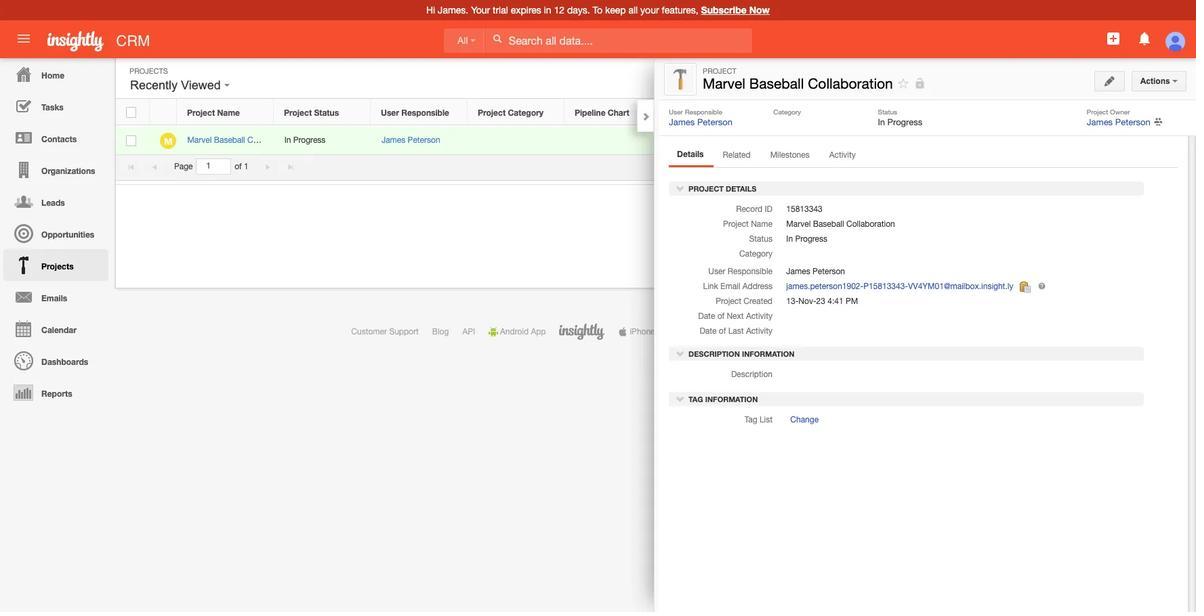 Task type: describe. For each thing, give the bounding box(es) containing it.
1 - 1 of 1 items
[[922, 162, 977, 171]]

2 vertical spatial activity
[[746, 327, 773, 336]]

1 horizontal spatial name
[[751, 220, 773, 229]]

description for description information
[[689, 350, 740, 358]]

tag list
[[745, 416, 773, 425]]

project down email
[[716, 297, 741, 307]]

navigation containing home
[[0, 58, 108, 409]]

notes
[[1084, 161, 1106, 171]]

actions button
[[1132, 71, 1187, 91]]

1 horizontal spatial marvel
[[703, 75, 746, 91]]

customer
[[351, 327, 387, 337]]

0 vertical spatial date
[[698, 312, 715, 322]]

2 horizontal spatial category
[[773, 108, 801, 116]]

related link
[[714, 146, 760, 167]]

1 vertical spatial 13-nov-23 4:41 pm
[[786, 297, 858, 307]]

hi james. your trial expires in 12 days. to keep all your features, subscribe now
[[426, 4, 770, 16]]

project down viewed
[[187, 108, 215, 118]]

0 horizontal spatial 13-
[[786, 297, 799, 307]]

2 column header from the left
[[954, 100, 988, 125]]

blog link
[[432, 327, 449, 337]]

progress inside in progress cell
[[293, 136, 326, 145]]

0 vertical spatial marvel baseball collaboration
[[703, 75, 893, 91]]

api link
[[463, 327, 475, 337]]

subscribe now link
[[701, 4, 770, 16]]

1 vertical spatial in progress
[[786, 235, 828, 244]]

calendar
[[41, 325, 76, 335]]

features,
[[662, 5, 699, 16]]

home link
[[3, 58, 108, 90]]

right click to copy email address image
[[1020, 282, 1031, 293]]

tag information
[[687, 395, 758, 404]]

0 vertical spatial details
[[677, 149, 704, 159]]

status for status in progress
[[878, 108, 897, 116]]

marvel inside m 'row'
[[187, 136, 212, 145]]

james inside m 'row'
[[382, 136, 405, 145]]

0 vertical spatial follow image
[[897, 77, 910, 90]]

0 vertical spatial project name
[[187, 108, 240, 118]]

in progress inside cell
[[284, 136, 326, 145]]

row containing project name
[[116, 100, 988, 125]]

tag for tag information
[[689, 395, 703, 404]]

0 horizontal spatial status
[[314, 108, 339, 118]]

details link
[[669, 146, 712, 165]]

category inside row
[[508, 108, 544, 118]]

owner
[[1110, 108, 1130, 116]]

vv4ym01@mailbox.insight.ly
[[908, 282, 1014, 292]]

in inside the status in progress
[[878, 117, 885, 127]]

nov- inside cell
[[825, 136, 843, 145]]

milestones
[[770, 150, 810, 160]]

user responsible inside row
[[381, 108, 449, 118]]

recently
[[130, 79, 178, 92]]

13- inside cell
[[813, 136, 825, 145]]

0 horizontal spatial pm
[[846, 297, 858, 307]]

customer support
[[351, 327, 419, 337]]

james.
[[438, 5, 469, 16]]

1 vertical spatial date
[[700, 327, 717, 336]]

policy
[[789, 327, 811, 337]]

peterson inside user responsible james peterson
[[697, 117, 733, 127]]

progress inside the status in progress
[[888, 117, 923, 127]]

name inside row
[[217, 108, 240, 118]]

james inside user responsible james peterson
[[669, 117, 695, 127]]

dashboards
[[41, 357, 88, 367]]

terms
[[686, 327, 708, 337]]

all
[[629, 5, 638, 16]]

opportunities
[[41, 230, 94, 240]]

milestones link
[[762, 146, 819, 167]]

support
[[389, 327, 419, 337]]

recently viewed button
[[127, 75, 233, 96]]

all link
[[444, 28, 485, 53]]

collaboration inside m 'row'
[[247, 136, 296, 145]]

customer support link
[[351, 327, 419, 337]]

15813343
[[786, 205, 823, 214]]

expires
[[511, 5, 541, 16]]

m
[[164, 135, 173, 147]]

1 horizontal spatial project name
[[723, 220, 773, 229]]

terms of service link
[[686, 327, 746, 337]]

information for tag information
[[705, 395, 758, 404]]

james.peterson1902-p15813343-vv4ym01@mailbox.insight.ly link
[[786, 282, 1014, 292]]

contacts
[[41, 134, 77, 144]]

status in progress
[[878, 108, 923, 127]]

all
[[457, 35, 468, 46]]

and
[[1068, 161, 1082, 171]]

link
[[703, 282, 718, 292]]

new project link
[[1084, 68, 1148, 88]]

viewed
[[181, 79, 221, 92]]

2 vertical spatial marvel baseball collaboration
[[786, 220, 895, 229]]

1 cell from the left
[[116, 127, 150, 155]]

show sidebar image
[[1052, 73, 1062, 83]]

13-nov-23 4:41 pm inside cell
[[813, 136, 885, 145]]

user inside user responsible james peterson
[[669, 108, 683, 116]]

actions
[[1140, 77, 1173, 86]]

peterson inside m 'row'
[[408, 136, 440, 145]]

2 vertical spatial james peterson
[[786, 267, 845, 277]]

subscribe
[[701, 4, 747, 16]]

0 vertical spatial collaboration
[[808, 75, 893, 91]]

android
[[500, 327, 529, 337]]

api
[[463, 327, 475, 337]]

2 vertical spatial collaboration
[[847, 220, 895, 229]]

crm
[[116, 33, 150, 49]]

user inside row
[[381, 108, 399, 118]]

1 vertical spatial activity
[[746, 312, 773, 322]]

recent
[[1021, 178, 1052, 187]]

4:41 inside cell
[[854, 136, 870, 145]]

days.
[[567, 5, 590, 16]]

service
[[719, 327, 746, 337]]

1 horizontal spatial user responsible
[[708, 267, 773, 277]]

items
[[957, 162, 977, 171]]

change
[[790, 416, 819, 425]]

blog
[[432, 327, 449, 337]]

notifications image
[[1136, 30, 1153, 47]]

follow image inside m 'row'
[[932, 135, 944, 148]]

james.peterson1902-p15813343-vv4ym01@mailbox.insight.ly
[[786, 282, 1014, 292]]

emails
[[41, 293, 67, 304]]

2 vertical spatial projects
[[41, 262, 74, 272]]

keep
[[605, 5, 626, 16]]

imports
[[1054, 178, 1089, 187]]

list
[[760, 416, 773, 425]]

project status
[[284, 108, 339, 118]]

in inside cell
[[284, 136, 291, 145]]

1 field
[[197, 159, 231, 174]]

3 cell from the left
[[565, 127, 802, 155]]

1 vertical spatial your
[[998, 178, 1019, 187]]

new
[[1093, 73, 1109, 83]]

change record owner image
[[1154, 117, 1163, 129]]

responsible inside user responsible james peterson
[[685, 108, 722, 116]]

0 vertical spatial projects
[[129, 67, 168, 75]]

none checkbox inside m 'row'
[[126, 135, 137, 146]]

white image
[[493, 34, 502, 43]]

leads
[[41, 198, 65, 208]]

project right project icon
[[703, 67, 737, 75]]

of 1
[[235, 162, 248, 171]]

0 horizontal spatial 23
[[816, 297, 825, 307]]

organizations link
[[3, 154, 108, 186]]

of right '-'
[[941, 162, 948, 171]]

recently viewed
[[130, 79, 224, 92]]

terms of service
[[686, 327, 746, 337]]

project image
[[667, 66, 694, 93]]

2 horizontal spatial responsible
[[728, 267, 773, 277]]

chart
[[608, 108, 629, 118]]

1 horizontal spatial category
[[739, 250, 773, 259]]

dashboards link
[[3, 345, 108, 377]]

project details
[[687, 185, 757, 193]]

-
[[929, 162, 932, 171]]

project left owner
[[1087, 108, 1108, 116]]



Task type: locate. For each thing, give the bounding box(es) containing it.
now
[[749, 4, 770, 16]]

reports
[[41, 389, 72, 399]]

james.peterson1902-
[[786, 282, 864, 292]]

follow image left record permissions icon
[[897, 77, 910, 90]]

pipeline
[[575, 108, 606, 118]]

your down export in the top of the page
[[998, 178, 1019, 187]]

1 horizontal spatial 23
[[843, 136, 852, 145]]

2 horizontal spatial james peterson
[[1087, 117, 1151, 127]]

in progress down the project status
[[284, 136, 326, 145]]

project name down viewed
[[187, 108, 240, 118]]

0 horizontal spatial nov-
[[799, 297, 816, 307]]

marvel
[[703, 75, 746, 91], [187, 136, 212, 145], [786, 220, 811, 229]]

0 horizontal spatial project name
[[187, 108, 240, 118]]

project name down record
[[723, 220, 773, 229]]

row
[[116, 100, 988, 125]]

android app link
[[489, 327, 546, 337]]

1 horizontal spatial column header
[[954, 100, 988, 125]]

1 horizontal spatial 13-
[[813, 136, 825, 145]]

details up record
[[726, 185, 757, 193]]

category up milestones
[[773, 108, 801, 116]]

1 vertical spatial chevron down image
[[676, 349, 685, 358]]

0 vertical spatial pm
[[872, 136, 885, 145]]

0 horizontal spatial 4:41
[[828, 297, 844, 307]]

13- up activity link at the top right of page
[[813, 136, 825, 145]]

0 horizontal spatial projects
[[41, 262, 74, 272]]

0 vertical spatial description
[[689, 350, 740, 358]]

1 horizontal spatial progress
[[795, 235, 828, 244]]

cell left m
[[116, 127, 150, 155]]

0 horizontal spatial column header
[[150, 100, 177, 125]]

description down "description information"
[[731, 370, 773, 379]]

in
[[544, 5, 551, 16]]

0 horizontal spatial marvel
[[187, 136, 212, 145]]

1 column header from the left
[[150, 100, 177, 125]]

2 app from the left
[[657, 327, 672, 337]]

2 horizontal spatial marvel
[[786, 220, 811, 229]]

responsible
[[401, 108, 449, 118], [685, 108, 722, 116], [728, 267, 773, 277]]

chevron down image for project details
[[676, 184, 685, 193]]

2 chevron down image from the top
[[676, 349, 685, 358]]

None checkbox
[[126, 107, 136, 118]]

1 horizontal spatial nov-
[[825, 136, 843, 145]]

1 vertical spatial collaboration
[[247, 136, 296, 145]]

project right new
[[1112, 73, 1139, 83]]

chevron down image
[[676, 395, 685, 404]]

2 cell from the left
[[468, 127, 565, 155]]

app right iphone
[[657, 327, 672, 337]]

0 horizontal spatial james peterson link
[[382, 136, 440, 145]]

projects up your recent imports
[[1036, 161, 1065, 171]]

Search this list... text field
[[775, 68, 927, 88]]

1 vertical spatial nov-
[[799, 297, 816, 307]]

4:41 down "james.peterson1902-"
[[828, 297, 844, 307]]

2 horizontal spatial james peterson link
[[1087, 117, 1151, 127]]

status
[[314, 108, 339, 118], [878, 108, 897, 116], [749, 235, 773, 244]]

2 horizontal spatial status
[[878, 108, 897, 116]]

1 vertical spatial information
[[705, 395, 758, 404]]

change link
[[786, 414, 819, 427]]

created
[[744, 297, 773, 307]]

trial
[[493, 5, 508, 16]]

of right 1 field
[[235, 162, 242, 171]]

status inside the status in progress
[[878, 108, 897, 116]]

1 vertical spatial 23
[[816, 297, 825, 307]]

0 vertical spatial in
[[878, 117, 885, 127]]

marvel up 1 field
[[187, 136, 212, 145]]

activity link
[[821, 146, 865, 167]]

to
[[593, 5, 603, 16]]

4:41
[[854, 136, 870, 145], [828, 297, 844, 307]]

iphone app
[[630, 327, 672, 337]]

1 horizontal spatial in progress
[[786, 235, 828, 244]]

information for description information
[[742, 350, 795, 358]]

follow image
[[897, 77, 910, 90], [932, 135, 944, 148]]

tasks link
[[3, 90, 108, 122]]

pm down "james.peterson1902-"
[[846, 297, 858, 307]]

1 left items
[[950, 162, 955, 171]]

0 vertical spatial baseball
[[749, 75, 804, 91]]

details down user responsible james peterson
[[677, 149, 704, 159]]

project name
[[187, 108, 240, 118], [723, 220, 773, 229]]

0 vertical spatial 4:41
[[854, 136, 870, 145]]

in progress cell
[[274, 127, 371, 155]]

reports link
[[3, 377, 108, 409]]

opportunities link
[[3, 218, 108, 249]]

23 down "james.peterson1902-"
[[816, 297, 825, 307]]

id
[[765, 205, 773, 214]]

chevron right image
[[641, 112, 651, 121]]

status up the 13-nov-23 4:41 pm cell
[[878, 108, 897, 116]]

record permissions image
[[914, 75, 926, 91]]

nov- down "james.peterson1902-"
[[799, 297, 816, 307]]

related
[[723, 150, 751, 160]]

project down record
[[723, 220, 749, 229]]

0 horizontal spatial tag
[[689, 395, 703, 404]]

Search all data.... text field
[[485, 28, 752, 53]]

collaboration up p15813343-
[[847, 220, 895, 229]]

1 horizontal spatial james peterson
[[786, 267, 845, 277]]

13-
[[813, 136, 825, 145], [786, 297, 799, 307]]

2 horizontal spatial progress
[[888, 117, 923, 127]]

cell down chevron right image
[[565, 127, 802, 155]]

0 vertical spatial marvel
[[703, 75, 746, 91]]

1 horizontal spatial follow image
[[932, 135, 944, 148]]

marvel baseball collaboration inside m 'row'
[[187, 136, 296, 145]]

0 vertical spatial 23
[[843, 136, 852, 145]]

1 vertical spatial in
[[284, 136, 291, 145]]

emails link
[[3, 281, 108, 313]]

information up tag list
[[705, 395, 758, 404]]

progress down 15813343
[[795, 235, 828, 244]]

project created
[[716, 297, 773, 307]]

2 horizontal spatial baseball
[[813, 220, 844, 229]]

export projects and notes
[[1007, 161, 1106, 171]]

1 horizontal spatial projects
[[129, 67, 168, 75]]

0 horizontal spatial in progress
[[284, 136, 326, 145]]

projects link
[[3, 249, 108, 281]]

1 horizontal spatial responsible
[[685, 108, 722, 116]]

privacy policy
[[760, 327, 811, 337]]

james peterson
[[1087, 117, 1151, 127], [382, 136, 440, 145], [786, 267, 845, 277]]

of left last
[[719, 327, 726, 336]]

0 horizontal spatial james peterson
[[382, 136, 440, 145]]

1
[[244, 162, 248, 171], [922, 162, 926, 171], [934, 162, 939, 171], [950, 162, 955, 171]]

m row group
[[116, 127, 989, 155]]

2 horizontal spatial user
[[708, 267, 725, 277]]

13-nov-23 4:41 pm down "james.peterson1902-"
[[786, 297, 858, 307]]

1 horizontal spatial pm
[[872, 136, 885, 145]]

navigation
[[0, 58, 108, 409]]

link email address
[[703, 282, 773, 292]]

in progress down 15813343
[[786, 235, 828, 244]]

in down search this list... 'text field'
[[878, 117, 885, 127]]

0 vertical spatial information
[[742, 350, 795, 358]]

1 horizontal spatial james peterson link
[[669, 117, 733, 127]]

in down 15813343
[[786, 235, 793, 244]]

name down id
[[751, 220, 773, 229]]

status up in progress cell
[[314, 108, 339, 118]]

status for status
[[749, 235, 773, 244]]

0 horizontal spatial name
[[217, 108, 240, 118]]

project owner
[[1087, 108, 1130, 116]]

13-nov-23 4:41 pm cell
[[802, 127, 921, 155]]

2 horizontal spatial projects
[[1036, 161, 1065, 171]]

of left next
[[718, 312, 725, 322]]

marvel down 15813343
[[786, 220, 811, 229]]

1 vertical spatial marvel
[[187, 136, 212, 145]]

last
[[728, 327, 744, 336]]

tag
[[689, 395, 703, 404], [745, 416, 757, 425]]

1 vertical spatial user responsible
[[708, 267, 773, 277]]

in down the project status
[[284, 136, 291, 145]]

projects up emails link
[[41, 262, 74, 272]]

name up marvel baseball collaboration link
[[217, 108, 240, 118]]

information down "privacy"
[[742, 350, 795, 358]]

0 horizontal spatial baseball
[[214, 136, 245, 145]]

none checkbox inside row
[[126, 107, 136, 118]]

chevron down image for description information
[[676, 349, 685, 358]]

0 vertical spatial your
[[471, 5, 490, 16]]

export
[[1009, 161, 1033, 171]]

1 vertical spatial tag
[[745, 416, 757, 425]]

1 right '-'
[[934, 162, 939, 171]]

tag for tag list
[[745, 416, 757, 425]]

tag left 'list'
[[745, 416, 757, 425]]

home
[[41, 70, 64, 81]]

1 app from the left
[[531, 327, 546, 337]]

description
[[689, 350, 740, 358], [731, 370, 773, 379]]

your inside hi james. your trial expires in 12 days. to keep all your features, subscribe now
[[471, 5, 490, 16]]

your
[[641, 5, 659, 16]]

james peterson inside m 'row'
[[382, 136, 440, 145]]

leads link
[[3, 186, 108, 218]]

1 down marvel baseball collaboration link
[[244, 162, 248, 171]]

follow image up '-'
[[932, 135, 944, 148]]

date left service
[[700, 327, 717, 336]]

peterson
[[697, 117, 733, 127], [1115, 117, 1151, 127], [408, 136, 440, 145], [813, 267, 845, 277]]

1 vertical spatial follow image
[[932, 135, 944, 148]]

new project
[[1093, 73, 1139, 83]]

12
[[554, 5, 565, 16]]

pm down the status in progress
[[872, 136, 885, 145]]

hi
[[426, 5, 435, 16]]

status down the record id
[[749, 235, 773, 244]]

description down the terms of service link
[[689, 350, 740, 358]]

0 horizontal spatial responsible
[[401, 108, 449, 118]]

user responsible james peterson
[[669, 108, 733, 127]]

record id
[[736, 205, 773, 214]]

pm inside cell
[[872, 136, 885, 145]]

project down details link
[[689, 185, 724, 193]]

nov- up activity link at the top right of page
[[825, 136, 843, 145]]

record
[[736, 205, 763, 214]]

0 horizontal spatial your
[[471, 5, 490, 16]]

0 vertical spatial name
[[217, 108, 240, 118]]

collaboration up the 13-nov-23 4:41 pm cell
[[808, 75, 893, 91]]

0 horizontal spatial user
[[381, 108, 399, 118]]

of right terms
[[710, 327, 717, 337]]

marvel baseball collaboration
[[703, 75, 893, 91], [187, 136, 296, 145], [786, 220, 895, 229]]

0 vertical spatial user responsible
[[381, 108, 449, 118]]

app for iphone app
[[657, 327, 672, 337]]

collaboration up the of 1
[[247, 136, 296, 145]]

baseball inside m 'row'
[[214, 136, 245, 145]]

0 horizontal spatial in
[[284, 136, 291, 145]]

privacy
[[760, 327, 786, 337]]

james peterson for the james peterson link to the left
[[382, 136, 440, 145]]

1 horizontal spatial status
[[749, 235, 773, 244]]

progress down the project status
[[293, 136, 326, 145]]

your left trial
[[471, 5, 490, 16]]

james peterson for right the james peterson link
[[1087, 117, 1151, 127]]

category up "address"
[[739, 250, 773, 259]]

0 vertical spatial chevron down image
[[676, 184, 685, 193]]

1 left '-'
[[922, 162, 926, 171]]

1 vertical spatial progress
[[293, 136, 326, 145]]

pm
[[872, 136, 885, 145], [846, 297, 858, 307]]

None checkbox
[[126, 135, 137, 146]]

1 horizontal spatial details
[[726, 185, 757, 193]]

category up "m" row group
[[508, 108, 544, 118]]

page
[[174, 162, 193, 171]]

user responsible
[[381, 108, 449, 118], [708, 267, 773, 277]]

james peterson link
[[669, 117, 733, 127], [1087, 117, 1151, 127], [382, 136, 440, 145]]

4:41 up activity link at the top right of page
[[854, 136, 870, 145]]

category
[[508, 108, 544, 118], [773, 108, 801, 116], [739, 250, 773, 259]]

activity right milestones
[[829, 150, 856, 160]]

1 vertical spatial pm
[[846, 297, 858, 307]]

tag right chevron down image
[[689, 395, 703, 404]]

2 vertical spatial in
[[786, 235, 793, 244]]

23 inside cell
[[843, 136, 852, 145]]

projects up recently
[[129, 67, 168, 75]]

2 vertical spatial progress
[[795, 235, 828, 244]]

1 horizontal spatial in
[[786, 235, 793, 244]]

1 vertical spatial projects
[[1036, 161, 1065, 171]]

project up in progress cell
[[284, 108, 312, 118]]

app for android app
[[531, 327, 546, 337]]

m row
[[116, 127, 989, 155]]

cell
[[116, 127, 150, 155], [468, 127, 565, 155], [565, 127, 802, 155]]

2 vertical spatial marvel
[[786, 220, 811, 229]]

0 horizontal spatial user responsible
[[381, 108, 449, 118]]

projects
[[129, 67, 168, 75], [1036, 161, 1065, 171], [41, 262, 74, 272]]

0 vertical spatial activity
[[829, 150, 856, 160]]

1 horizontal spatial baseball
[[749, 75, 804, 91]]

13- up policy
[[786, 297, 799, 307]]

date up the terms of service link
[[698, 312, 715, 322]]

column header up m link
[[150, 100, 177, 125]]

0 vertical spatial progress
[[888, 117, 923, 127]]

cell down project category
[[468, 127, 565, 155]]

of
[[235, 162, 242, 171], [941, 162, 948, 171], [718, 312, 725, 322], [719, 327, 726, 336], [710, 327, 717, 337]]

progress down record permissions icon
[[888, 117, 923, 127]]

1 vertical spatial 4:41
[[828, 297, 844, 307]]

1 horizontal spatial 4:41
[[854, 136, 870, 145]]

in progress
[[284, 136, 326, 145], [786, 235, 828, 244]]

0 vertical spatial james peterson
[[1087, 117, 1151, 127]]

2 vertical spatial baseball
[[813, 220, 844, 229]]

activity down created
[[746, 312, 773, 322]]

activity right last
[[746, 327, 773, 336]]

app right android
[[531, 327, 546, 337]]

pipeline chart
[[575, 108, 629, 118]]

activity
[[829, 150, 856, 160], [746, 312, 773, 322], [746, 327, 773, 336]]

23 up activity link at the top right of page
[[843, 136, 852, 145]]

next
[[727, 312, 744, 322]]

0 vertical spatial 13-
[[813, 136, 825, 145]]

iphone
[[630, 327, 655, 337]]

chevron down image
[[676, 184, 685, 193], [676, 349, 685, 358]]

marvel up user responsible james peterson
[[703, 75, 746, 91]]

description information
[[687, 350, 795, 358]]

description for description
[[731, 370, 773, 379]]

1 vertical spatial details
[[726, 185, 757, 193]]

project up m 'row' on the top of the page
[[478, 108, 506, 118]]

column header up items
[[954, 100, 988, 125]]

0 vertical spatial nov-
[[825, 136, 843, 145]]

organizations
[[41, 166, 95, 176]]

0 vertical spatial tag
[[689, 395, 703, 404]]

address
[[743, 282, 773, 292]]

date of next activity date of last activity
[[698, 312, 773, 336]]

13-nov-23 4:41 pm up activity link at the top right of page
[[813, 136, 885, 145]]

0 horizontal spatial category
[[508, 108, 544, 118]]

calendar link
[[3, 313, 108, 345]]

email
[[721, 282, 740, 292]]

1 chevron down image from the top
[[676, 184, 685, 193]]

column header
[[150, 100, 177, 125], [954, 100, 988, 125]]



Task type: vqa. For each thing, say whether or not it's contained in the screenshot.
trial
yes



